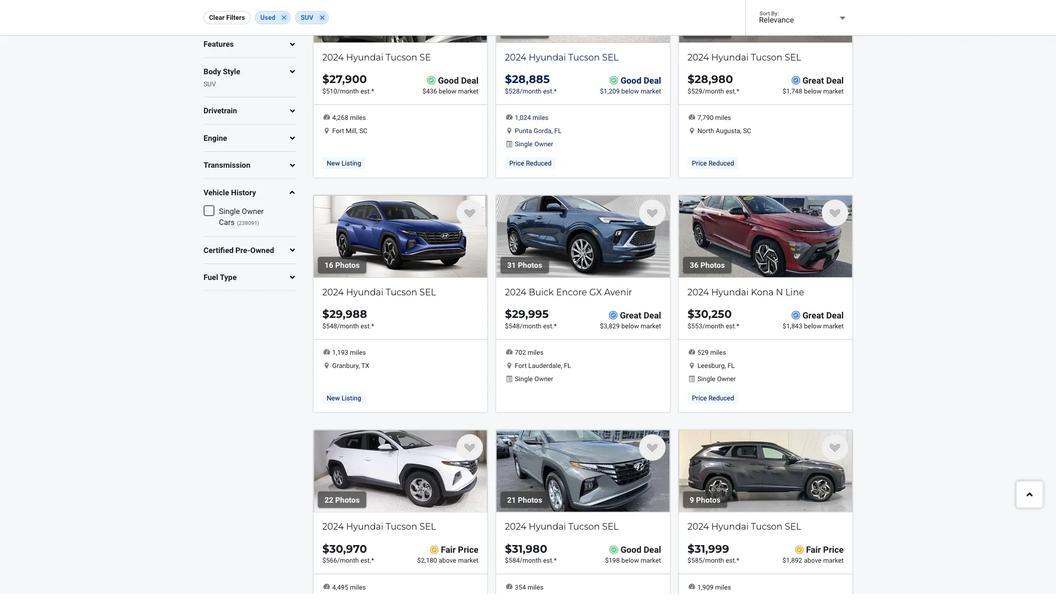 Task type: locate. For each thing, give the bounding box(es) containing it.
1 horizontal spatial above
[[804, 557, 822, 564]]

1 sc from the left
[[359, 127, 367, 135]]

miles for 4,268 miles
[[350, 114, 366, 122]]

1,024
[[515, 114, 531, 122]]

fort down 702
[[515, 362, 527, 369]]

above right $1,892 on the right
[[804, 557, 822, 564]]

single owner
[[515, 140, 553, 148], [515, 375, 553, 383], [698, 375, 736, 383]]

1 above from the left
[[439, 557, 456, 564]]

price reduced down leesburg
[[692, 394, 734, 402]]

hyundai for 31,999
[[711, 521, 749, 532]]

single for 28,885
[[515, 140, 533, 148]]

1 vertical spatial fort
[[515, 362, 527, 369]]

1 vertical spatial suv
[[204, 80, 216, 88]]

hyundai
[[346, 52, 383, 62], [529, 52, 566, 62], [711, 52, 749, 62], [346, 286, 383, 297], [711, 286, 749, 297], [346, 521, 383, 532], [529, 521, 566, 532], [711, 521, 749, 532]]

1 548 from the left
[[326, 322, 337, 330]]

0 vertical spatial fort
[[332, 127, 344, 135]]

4,268 miles
[[332, 114, 366, 122]]

sc
[[359, 127, 367, 135], [743, 127, 751, 135]]

31
[[507, 260, 516, 270]]

0 horizontal spatial fair
[[441, 545, 456, 555]]

1 price from the left
[[458, 545, 479, 555]]

2024 for 30,970
[[322, 521, 344, 532]]

fair for 30,970
[[441, 545, 456, 555]]

photos inside button
[[701, 26, 725, 35]]

single down leesburg
[[698, 375, 715, 383]]

sc right the augusta
[[743, 127, 751, 135]]

0 horizontal spatial sc
[[359, 127, 367, 135]]

photos right 36
[[701, 260, 725, 270]]

suv inside body style suv
[[204, 80, 216, 88]]

2024 hyundai tucson sel up 31,980
[[505, 521, 619, 532]]

/month est.* for 27,900
[[337, 87, 374, 95]]

good deal for 28,885
[[621, 75, 661, 86]]

great deal up the '$3,829 below market'
[[620, 310, 661, 320]]

new listing down fort mill , sc
[[327, 159, 361, 167]]

2 fair from the left
[[806, 545, 821, 555]]

2 price from the left
[[823, 545, 844, 555]]

529 inside $ 28,980 $ 529 /month est.*
[[691, 87, 702, 95]]

/month est.* inside $ 28,885 $ 528 /month est.*
[[520, 87, 557, 95]]

photos for 30,970
[[335, 495, 360, 504]]

single down fort lauderdale , fl
[[515, 375, 533, 383]]

fl for 29,995
[[564, 362, 571, 369]]

augusta
[[716, 127, 740, 135]]

354
[[515, 583, 526, 591]]

market right $2,180
[[458, 557, 479, 564]]

16 photos
[[325, 260, 360, 270]]

6
[[325, 26, 329, 35]]

2024 hyundai tucson sel up 31,999
[[688, 521, 801, 532]]

photos for 29,995
[[518, 260, 542, 270]]

/month est.* down 29,995
[[520, 322, 557, 330]]

market for 31,999
[[823, 557, 844, 564]]

below for 31,980
[[621, 557, 639, 564]]

2024 for 30,250
[[688, 286, 709, 297]]

1 fair price from the left
[[441, 545, 479, 555]]

1 horizontal spatial suv
[[301, 14, 313, 21]]

deal up the $436 below market
[[461, 75, 479, 86]]

2024 hyundai tucson sel for 31,999
[[688, 521, 801, 532]]

529 down 28,980
[[691, 87, 702, 95]]

548 inside $ 29,988 $ 548 /month est.*
[[326, 322, 337, 330]]

hyundai up 29,988
[[346, 286, 383, 297]]

/month est.* down 29,988
[[337, 322, 374, 330]]

miles up fort lauderdale , fl
[[528, 349, 544, 356]]

0 horizontal spatial price
[[458, 545, 479, 555]]

photos
[[331, 26, 355, 35], [701, 26, 725, 35], [335, 260, 360, 270], [518, 260, 542, 270], [701, 260, 725, 270], [335, 495, 360, 504], [518, 495, 542, 504], [696, 495, 721, 504]]

/month est.*
[[337, 87, 374, 95], [520, 87, 557, 95], [702, 87, 739, 95], [337, 322, 374, 330], [520, 322, 557, 330], [702, 322, 739, 330], [337, 557, 374, 564], [520, 557, 557, 564], [702, 557, 739, 564]]

fair
[[441, 545, 456, 555], [806, 545, 821, 555]]

1 horizontal spatial 548
[[509, 322, 520, 330]]

2024 hyundai tucson sel
[[505, 52, 619, 62], [688, 52, 801, 62], [322, 286, 436, 297], [322, 521, 436, 532], [505, 521, 619, 532], [688, 521, 801, 532]]

below right $1,843
[[804, 322, 822, 330]]

single owner down punta gorda , fl
[[515, 140, 553, 148]]

/month est.* down 31,999
[[702, 557, 739, 564]]

/month est.* for 28,885
[[520, 87, 557, 95]]

below right $436
[[439, 87, 456, 95]]

photos right 21
[[518, 495, 542, 504]]

fl right lauderdale
[[564, 362, 571, 369]]

photos for 30,250
[[701, 260, 725, 270]]

0 horizontal spatial suv
[[204, 80, 216, 88]]

drivetrain
[[204, 106, 237, 115]]

2024 up 28,885
[[505, 52, 526, 62]]

below right $198
[[621, 557, 639, 564]]

above right $2,180
[[439, 557, 456, 564]]

good up $198 below market
[[621, 545, 641, 555]]

market right the $1,209
[[641, 87, 661, 95]]

market right the $3,829
[[641, 322, 661, 330]]

single owner down leesburg , fl
[[698, 375, 736, 383]]

hyundai up 27,900
[[346, 52, 383, 62]]

great up the '$3,829 below market'
[[620, 310, 641, 320]]

2024 up 28,980
[[688, 52, 709, 62]]

owner down leesburg , fl
[[717, 375, 736, 383]]

owned
[[250, 246, 274, 255]]

/month est.* inside '$ 30,250 $ 553 /month est.*'
[[702, 322, 739, 330]]

702 miles
[[515, 349, 544, 356]]

price reduced down north
[[692, 159, 734, 167]]

used button
[[255, 11, 291, 24]]

2024 hyundai kona n line
[[688, 286, 804, 297]]

photos right 9
[[696, 495, 721, 504]]

hyundai for 30,250
[[711, 286, 749, 297]]

$1,748
[[783, 87, 802, 95]]

above for 31,999
[[804, 557, 822, 564]]

above for 30,970
[[439, 557, 456, 564]]

transmission
[[204, 161, 250, 170]]

good
[[438, 75, 459, 86], [621, 75, 641, 86], [621, 545, 641, 555]]

good for 31,980
[[621, 545, 641, 555]]

/month est.* down 28,980
[[702, 87, 739, 95]]

9
[[690, 495, 694, 504]]

owner for 30,250
[[717, 375, 736, 383]]

deal for 28,885
[[644, 75, 661, 86]]

1 horizontal spatial fair price
[[806, 545, 844, 555]]

fort
[[332, 127, 344, 135], [515, 362, 527, 369]]

price for 30,970
[[458, 545, 479, 555]]

hyundai up 28,980
[[711, 52, 749, 62]]

fuel
[[204, 273, 218, 282]]

deal for 29,995
[[644, 310, 661, 320]]

deal up the $1,209 below market
[[644, 75, 661, 86]]

suv right used button
[[301, 14, 313, 21]]

miles up leesburg , fl
[[710, 349, 726, 356]]

0 horizontal spatial above
[[439, 557, 456, 564]]

fl right leesburg
[[728, 362, 735, 369]]

2024 hyundai tucson sel up 28,980
[[688, 52, 801, 62]]

tucson for 28,980
[[751, 52, 783, 62]]

fl
[[554, 127, 562, 135], [564, 362, 571, 369], [728, 362, 735, 369]]

fair price for 30,970
[[441, 545, 479, 555]]

deal up $1,843 below market
[[826, 310, 844, 320]]

fair price up $2,180 above market
[[441, 545, 479, 555]]

price reduced for 30,250
[[692, 394, 734, 402]]

2024 left buick
[[505, 286, 526, 297]]

single owner for 29,995
[[515, 375, 553, 383]]

548 for 29,988
[[326, 322, 337, 330]]

used
[[260, 14, 275, 21]]

1 new listing from the top
[[327, 159, 361, 167]]

2024 up 31,980
[[505, 521, 526, 532]]

2024 hyundai tucson sel for 30,970
[[322, 521, 436, 532]]

history
[[231, 188, 256, 197]]

/month est.* inside $ 31,980 $ 584 /month est.*
[[520, 557, 557, 564]]

photos up 28,980
[[701, 26, 725, 35]]

hyundai up the 30,970
[[346, 521, 383, 532]]

585
[[691, 557, 702, 564]]

tucson for 31,980
[[568, 521, 600, 532]]

2 fair price from the left
[[806, 545, 844, 555]]

miles
[[350, 114, 366, 122], [533, 114, 549, 122], [715, 114, 731, 122], [350, 349, 366, 356], [528, 349, 544, 356], [710, 349, 726, 356], [350, 583, 366, 591], [528, 583, 544, 591], [715, 583, 731, 591]]

features
[[204, 40, 234, 49]]

hyundai for 28,885
[[529, 52, 566, 62]]

702
[[515, 349, 526, 356]]

photos right 22
[[335, 495, 360, 504]]

granbury
[[332, 362, 359, 369]]

great up $1,843 below market
[[803, 310, 824, 320]]

1 fair from the left
[[441, 545, 456, 555]]

548
[[326, 322, 337, 330], [509, 322, 520, 330]]

1 horizontal spatial sc
[[743, 127, 751, 135]]

1 vertical spatial new listing
[[327, 394, 361, 402]]

color
[[204, 12, 222, 22]]

2024 up 30,250
[[688, 286, 709, 297]]

0 vertical spatial suv
[[301, 14, 313, 21]]

suv down body
[[204, 80, 216, 88]]

2 above from the left
[[804, 557, 822, 564]]

4,268
[[332, 114, 348, 122]]

market for 30,250
[[823, 322, 844, 330]]

hyundai up 31,980
[[529, 521, 566, 532]]

miles right 354
[[528, 583, 544, 591]]

good deal up $198 below market
[[621, 545, 661, 555]]

below right "$1,748"
[[804, 87, 822, 95]]

/month est.* down 28,885
[[520, 87, 557, 95]]

21
[[507, 495, 516, 504]]

deal up $1,748 below market
[[826, 75, 844, 86]]

0 vertical spatial 529
[[691, 87, 702, 95]]

vehicle history
[[204, 188, 256, 197]]

new listing for 2024 hyundai tucson se
[[327, 159, 361, 167]]

lauderdale
[[528, 362, 561, 369]]

price reduced down punta at top
[[509, 159, 552, 167]]

market right $1,892 on the right
[[823, 557, 844, 564]]

2024 hyundai tucson image for 30,970
[[314, 430, 487, 512]]

good for 27,900
[[438, 75, 459, 86]]

2 548 from the left
[[509, 322, 520, 330]]

1,909 miles
[[698, 583, 731, 591]]

great deal up $1,843 below market
[[803, 310, 844, 320]]

miles right 1,909 in the bottom of the page
[[715, 583, 731, 591]]

22
[[325, 495, 333, 504]]

2024 hyundai tucson sel up the 30,970
[[322, 521, 436, 532]]

28,980
[[695, 72, 733, 86]]

photos right the 6
[[331, 26, 355, 35]]

single down punta at top
[[515, 140, 533, 148]]

price up $1,892 above market
[[823, 545, 844, 555]]

owner down lauderdale
[[534, 375, 553, 383]]

single up 'cars'
[[219, 207, 240, 216]]

566
[[326, 557, 337, 564]]

548 down 29,995
[[509, 322, 520, 330]]

16
[[325, 260, 333, 270]]

2024 up 31,999
[[688, 521, 709, 532]]

/month est.* down the 30,970
[[337, 557, 374, 564]]

1,193
[[332, 349, 348, 356]]

below right the $3,829
[[621, 322, 639, 330]]

,
[[356, 127, 358, 135], [551, 127, 553, 135], [740, 127, 742, 135], [359, 362, 360, 369], [561, 362, 562, 369], [725, 362, 726, 369]]

21 photos
[[507, 495, 542, 504]]

photos right 31
[[518, 260, 542, 270]]

31 photos
[[507, 260, 542, 270]]

0 vertical spatial new listing
[[327, 159, 361, 167]]

hyundai up 28,885
[[529, 52, 566, 62]]

548 inside $ 29,995 $ 548 /month est.*
[[509, 322, 520, 330]]

market right $1,843
[[823, 322, 844, 330]]

0 horizontal spatial fair price
[[441, 545, 479, 555]]

leesburg , fl
[[698, 362, 735, 369]]

price for 31,999
[[823, 545, 844, 555]]

suv inside button
[[301, 14, 313, 21]]

great
[[803, 75, 824, 86], [620, 310, 641, 320], [803, 310, 824, 320]]

/month est.* inside $ 29,995 $ 548 /month est.*
[[520, 322, 557, 330]]

good deal for 27,900
[[438, 75, 479, 86]]

0 horizontal spatial fl
[[554, 127, 562, 135]]

/month est.* down 31,980
[[520, 557, 557, 564]]

$2,180
[[417, 557, 437, 564]]

( 238091 )
[[237, 219, 259, 226]]

2 new listing from the top
[[327, 394, 361, 402]]

/month est.* down 27,900
[[337, 87, 374, 95]]

below for 30,250
[[804, 322, 822, 330]]

good up the $436 below market
[[438, 75, 459, 86]]

owner down gorda
[[534, 140, 553, 148]]

miles up north augusta , sc
[[715, 114, 731, 122]]

2024 hyundai tucson sel for 28,980
[[688, 52, 801, 62]]

1 horizontal spatial fair
[[806, 545, 821, 555]]

, for 28,980
[[740, 127, 742, 135]]

$ 28,980 $ 529 /month est.*
[[688, 72, 739, 95]]

1 horizontal spatial fort
[[515, 362, 527, 369]]

/month est.* inside $ 27,900 $ 510 /month est.*
[[337, 87, 374, 95]]

0 horizontal spatial 548
[[326, 322, 337, 330]]

owner for 29,995
[[534, 375, 553, 383]]

2024 hyundai tucson sel up 28,885
[[505, 52, 619, 62]]

mill
[[346, 127, 356, 135]]

$1,843
[[783, 322, 802, 330]]

548 down 29,988
[[326, 322, 337, 330]]

single inside single owner cars
[[219, 207, 240, 216]]

fair up $1,892 above market
[[806, 545, 821, 555]]

deal up the '$3,829 below market'
[[644, 310, 661, 320]]

miles for 1,193 miles
[[350, 349, 366, 356]]

/month est.* inside $ 29,988 $ 548 /month est.*
[[337, 322, 374, 330]]

good up the $1,209 below market
[[621, 75, 641, 86]]

fort left "mill" in the top left of the page
[[332, 127, 344, 135]]

2024 hyundai tucson image
[[314, 0, 487, 43], [496, 0, 670, 43], [679, 0, 853, 43], [314, 195, 487, 278], [314, 430, 487, 512], [496, 430, 670, 512], [679, 430, 853, 512]]

36
[[690, 260, 699, 270]]

good deal up the $436 below market
[[438, 75, 479, 86]]

2024 hyundai tucson image for 31,999
[[679, 430, 853, 512]]

2 sc from the left
[[743, 127, 751, 135]]

1 horizontal spatial price
[[823, 545, 844, 555]]

deal up $198 below market
[[644, 545, 661, 555]]

$ 30,970 $ 566 /month est.*
[[322, 542, 374, 564]]

pre-
[[235, 246, 250, 255]]

28,885
[[512, 72, 550, 86]]

2024 hyundai tucson sel for 31,980
[[505, 521, 619, 532]]

2024
[[322, 52, 344, 62], [505, 52, 526, 62], [688, 52, 709, 62], [322, 286, 344, 297], [505, 286, 526, 297], [688, 286, 709, 297], [322, 521, 344, 532], [505, 521, 526, 532], [688, 521, 709, 532]]

2024 for 29,995
[[505, 286, 526, 297]]

29,995
[[512, 307, 549, 321]]

miles up granbury , tx
[[350, 349, 366, 356]]

2 horizontal spatial fl
[[728, 362, 735, 369]]

/month est.* inside $ 30,970 $ 566 /month est.*
[[337, 557, 374, 564]]

great deal
[[803, 75, 844, 86], [620, 310, 661, 320], [803, 310, 844, 320]]

suv button
[[295, 11, 329, 24]]

avenir
[[604, 286, 632, 297]]

fair price up $1,892 above market
[[806, 545, 844, 555]]

cars
[[219, 217, 235, 227]]

market
[[458, 87, 479, 95], [641, 87, 661, 95], [823, 87, 844, 95], [641, 322, 661, 330], [823, 322, 844, 330], [458, 557, 479, 564], [641, 557, 661, 564], [823, 557, 844, 564]]

/month est.* inside $ 31,999 $ 585 /month est.*
[[702, 557, 739, 564]]

market right $198
[[641, 557, 661, 564]]

22 photos
[[325, 495, 360, 504]]

1 horizontal spatial fl
[[564, 362, 571, 369]]

hyundai for 30,970
[[346, 521, 383, 532]]

miles right 4,495
[[350, 583, 366, 591]]

sc right "mill" in the top left of the page
[[359, 127, 367, 135]]

$198
[[605, 557, 620, 564]]

sel
[[602, 52, 619, 62], [785, 52, 801, 62], [420, 286, 436, 297], [420, 521, 436, 532], [602, 521, 619, 532], [785, 521, 801, 532]]

/month est.* inside $ 28,980 $ 529 /month est.*
[[702, 87, 739, 95]]

single owner down fort lauderdale , fl
[[515, 375, 553, 383]]

/month est.* for 31,980
[[520, 557, 557, 564]]

0 horizontal spatial fort
[[332, 127, 344, 135]]

great up $1,748 below market
[[803, 75, 824, 86]]



Task type: vqa. For each thing, say whether or not it's contained in the screenshot.
30,970 Fair Price
yes



Task type: describe. For each thing, give the bounding box(es) containing it.
miles for 4,495 miles
[[350, 583, 366, 591]]

, for 27,900
[[356, 127, 358, 135]]

tucson for 30,970
[[386, 521, 417, 532]]

north augusta , sc
[[698, 127, 751, 135]]

$1,748 below market
[[783, 87, 844, 95]]

(
[[237, 219, 239, 226]]

4,495
[[332, 583, 348, 591]]

fort for 29,995
[[515, 362, 527, 369]]

photos button
[[683, 22, 732, 38]]

2024 hyundai kona image
[[679, 195, 853, 278]]

se
[[420, 52, 431, 62]]

$ 30,250 $ 553 /month est.*
[[688, 307, 739, 330]]

tucson for 28,885
[[568, 52, 600, 62]]

354 miles
[[515, 583, 544, 591]]

market for 27,900
[[458, 87, 479, 95]]

photos for 27,900
[[331, 26, 355, 35]]

buick
[[529, 286, 554, 297]]

body
[[204, 67, 221, 76]]

miles for 1,024 miles
[[533, 114, 549, 122]]

$1,892
[[783, 557, 802, 564]]

$ 27,900 $ 510 /month est.*
[[322, 72, 374, 95]]

584
[[509, 557, 520, 564]]

fort for 27,900
[[332, 127, 344, 135]]

7,790 miles
[[698, 114, 731, 122]]

1,193 miles
[[332, 349, 366, 356]]

type
[[220, 273, 237, 282]]

market for 28,885
[[641, 87, 661, 95]]

single for 30,250
[[698, 375, 715, 383]]

miles for 1,909 miles
[[715, 583, 731, 591]]

punta
[[515, 127, 532, 135]]

$ 31,980 $ 584 /month est.*
[[505, 542, 557, 564]]

/month est.* for 30,970
[[337, 557, 374, 564]]

fair for 31,999
[[806, 545, 821, 555]]

/month est.* for 31,999
[[702, 557, 739, 564]]

$1,892 above market
[[783, 557, 844, 564]]

2024 for 31,999
[[688, 521, 709, 532]]

$ 31,999 $ 585 /month est.*
[[688, 542, 739, 564]]

29,988
[[329, 307, 367, 321]]

548 for 29,995
[[509, 322, 520, 330]]

miles for 702 miles
[[528, 349, 544, 356]]

photos for 31,980
[[518, 495, 542, 504]]

238091
[[239, 219, 257, 226]]

miles for 354 miles
[[528, 583, 544, 591]]

$436 below market
[[422, 87, 479, 95]]

$1,843 below market
[[783, 322, 844, 330]]

deal for 27,900
[[461, 75, 479, 86]]

owner inside single owner cars
[[242, 207, 264, 216]]

7,790
[[698, 114, 714, 122]]

deal for 28,980
[[826, 75, 844, 86]]

$436
[[422, 87, 437, 95]]

/month est.* for 29,988
[[337, 322, 374, 330]]

miles for 7,790 miles
[[715, 114, 731, 122]]

certified pre-owned
[[204, 246, 274, 255]]

/month est.* for 29,995
[[520, 322, 557, 330]]

$3,829 below market
[[600, 322, 661, 330]]

single owner for 30,250
[[698, 375, 736, 383]]

below for 29,995
[[621, 322, 639, 330]]

$ 29,995 $ 548 /month est.*
[[505, 307, 557, 330]]

2024 up 29,988
[[322, 286, 344, 297]]

good deal for 31,980
[[621, 545, 661, 555]]

1 vertical spatial 529
[[698, 349, 709, 356]]

price reduced for 28,885
[[509, 159, 552, 167]]

sel for 28,980
[[785, 52, 801, 62]]

31,999
[[695, 542, 729, 555]]

single owner for 28,885
[[515, 140, 553, 148]]

2024 hyundai tucson sel up 29,988
[[322, 286, 436, 297]]

30,970
[[329, 542, 367, 555]]

encore
[[556, 286, 587, 297]]

photos right 16
[[335, 260, 360, 270]]

sel for 31,980
[[602, 521, 619, 532]]

deal for 30,250
[[826, 310, 844, 320]]

hyundai for 27,900
[[346, 52, 383, 62]]

2024 for 27,900
[[322, 52, 344, 62]]

tucson for 27,900
[[386, 52, 417, 62]]

2024 buick encore gx image
[[496, 195, 670, 278]]

market for 30,970
[[458, 557, 479, 564]]

style
[[223, 67, 240, 76]]

photos for 31,999
[[696, 495, 721, 504]]

/month est.* for 28,980
[[702, 87, 739, 95]]

great deal for 28,980
[[803, 75, 844, 86]]

fuel type
[[204, 273, 237, 282]]

, for 28,885
[[551, 127, 553, 135]]

good for 28,885
[[621, 75, 641, 86]]

2024 hyundai tucson sel for 28,885
[[505, 52, 619, 62]]

6 photos
[[325, 26, 355, 35]]

1,909
[[698, 583, 714, 591]]

market for 31,980
[[641, 557, 661, 564]]

31,980
[[512, 542, 547, 555]]

great for 30,250
[[803, 310, 824, 320]]

owner for 28,885
[[534, 140, 553, 148]]

new listing for 2024 hyundai tucson sel
[[327, 394, 361, 402]]

gx
[[589, 286, 602, 297]]

single for 29,995
[[515, 375, 533, 383]]

9 photos
[[690, 495, 721, 504]]

$ 28,885 $ 528 /month est.*
[[505, 72, 557, 95]]

, for 29,995
[[561, 362, 562, 369]]

510
[[326, 87, 337, 95]]

553
[[691, 322, 702, 330]]

vehicle
[[204, 188, 229, 197]]

fl for 28,885
[[554, 127, 562, 135]]

certified
[[204, 246, 234, 255]]

2024 hyundai tucson image for 31,980
[[496, 430, 670, 512]]

tucson for 31,999
[[751, 521, 783, 532]]

filters
[[226, 14, 245, 21]]

clear
[[209, 14, 225, 21]]

single owner cars
[[219, 207, 264, 227]]

$ 29,988 $ 548 /month est.*
[[322, 307, 374, 330]]

529 miles
[[698, 349, 726, 356]]

great deal for 30,250
[[803, 310, 844, 320]]

punta gorda , fl
[[515, 127, 562, 135]]

leesburg
[[698, 362, 725, 369]]

fair price for 31,999
[[806, 545, 844, 555]]

below for 28,885
[[621, 87, 639, 95]]

fort mill , sc
[[332, 127, 367, 135]]

2024 buick encore gx avenir
[[505, 286, 632, 297]]

market for 29,995
[[641, 322, 661, 330]]

2024 hyundai tucson image for 28,980
[[679, 0, 853, 43]]

$1,209 below market
[[600, 87, 661, 95]]

27,900
[[329, 72, 367, 86]]

kona
[[751, 286, 774, 297]]

1,024 miles
[[515, 114, 549, 122]]

tx
[[361, 362, 369, 369]]

sel for 31,999
[[785, 521, 801, 532]]

line
[[785, 286, 804, 297]]

2024 hyundai tucson se
[[322, 52, 431, 62]]

sc for 28,980
[[743, 127, 751, 135]]

sel for 28,885
[[602, 52, 619, 62]]

deal for 31,980
[[644, 545, 661, 555]]

below for 27,900
[[439, 87, 456, 95]]

market for 28,980
[[823, 87, 844, 95]]

2024 hyundai tucson image for 27,900
[[314, 0, 487, 43]]

hyundai for 31,980
[[529, 521, 566, 532]]

below for 28,980
[[804, 87, 822, 95]]

sel for 30,970
[[420, 521, 436, 532]]

2024 for 28,885
[[505, 52, 526, 62]]

4,495 miles
[[332, 583, 366, 591]]

2024 for 28,980
[[688, 52, 709, 62]]

hyundai for 28,980
[[711, 52, 749, 62]]

$1,209
[[600, 87, 620, 95]]

granbury , tx
[[332, 362, 369, 369]]

sc for 27,900
[[359, 127, 367, 135]]

great for 29,995
[[620, 310, 641, 320]]

north
[[698, 127, 714, 135]]

$3,829
[[600, 322, 620, 330]]



